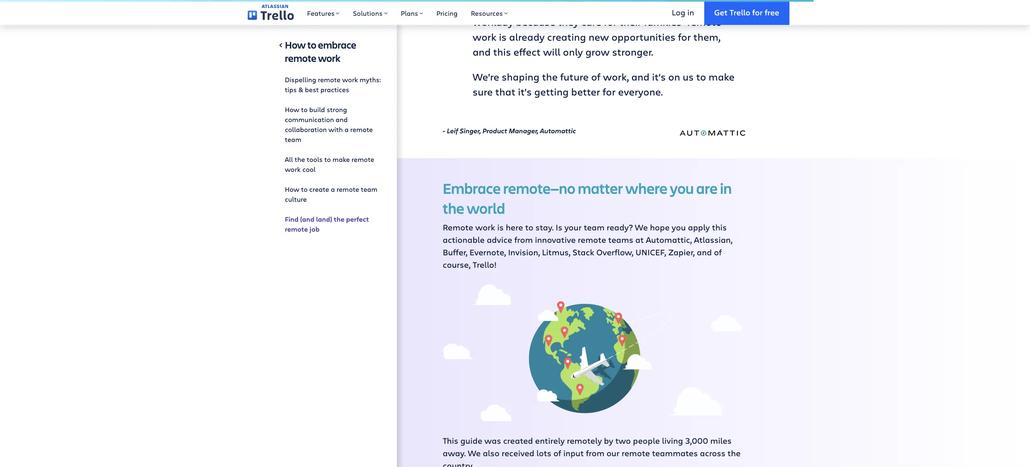 Task type: vqa. For each thing, say whether or not it's contained in the screenshot.
Starred
no



Task type: describe. For each thing, give the bounding box(es) containing it.
pricing link
[[430, 0, 464, 25]]

all the tools to make remote work cool
[[285, 155, 374, 174]]

find (and land) the perfect remote job link
[[285, 211, 383, 238]]

how to embrace remote work
[[285, 38, 356, 65]]

with
[[329, 125, 343, 134]]

in inside embrace remote—no matter where you are in the world remote work is here to stay. is your team ready? we hope you apply this actionable advice from innovative remote teams at automattic, atlassian, buffer, evernote, invision, litmus, stack overflow, unicef, zapier, and of course, trello!
[[720, 178, 732, 198]]

and inside how to build strong communication and collaboration with a remote team
[[336, 115, 348, 124]]

atlassian,
[[694, 235, 733, 246]]

your
[[565, 222, 582, 233]]

remote
[[443, 222, 473, 233]]

strong
[[327, 105, 347, 114]]

and inside we're shaping the future of work, and it's on us to make sure that it's getting better for everyone.
[[632, 70, 650, 84]]

unicef,
[[636, 247, 666, 258]]

create
[[309, 185, 329, 194]]

3,000
[[685, 436, 709, 447]]

how to create a remote team culture link
[[285, 181, 383, 208]]

remote inside this guide was created entirely remotely by two people living 3,000 miles away. we also received lots of input from our remote teammates across the country.
[[622, 448, 650, 459]]

build
[[309, 105, 325, 114]]

get trello for free
[[714, 7, 780, 17]]

manager,
[[509, 126, 539, 136]]

dispelling remote work myths: tips & best practices
[[285, 75, 381, 94]]

is
[[556, 222, 563, 233]]

teammates
[[652, 448, 698, 459]]

0 vertical spatial you
[[670, 178, 694, 198]]

myths:
[[360, 75, 381, 84]]

here
[[506, 222, 523, 233]]

how to create a remote team culture
[[285, 185, 378, 204]]

also
[[483, 448, 500, 459]]

ready?
[[607, 222, 633, 233]]

dispelling remote work myths: tips & best practices link
[[285, 72, 383, 98]]

overflow,
[[597, 247, 634, 258]]

free
[[765, 7, 780, 17]]

how to build strong communication and collaboration with a remote team
[[285, 105, 373, 144]]

embrace
[[443, 178, 501, 198]]

log in link
[[662, 0, 704, 25]]

- leif singer, product manager, automattic
[[443, 126, 576, 136]]

away.
[[443, 448, 466, 459]]

make inside we're shaping the future of work, and it's on us to make sure that it's getting better for everyone.
[[709, 70, 735, 84]]

remote inside the dispelling remote work myths: tips & best practices
[[318, 75, 341, 84]]

to inside how to build strong communication and collaboration with a remote team
[[301, 105, 308, 114]]

hope
[[650, 222, 670, 233]]

1 horizontal spatial it's
[[652, 70, 666, 84]]

-
[[443, 126, 445, 136]]

plans
[[401, 9, 418, 17]]

apply
[[688, 222, 710, 233]]

our
[[607, 448, 620, 459]]

received
[[502, 448, 535, 459]]

litmus,
[[542, 247, 571, 258]]

team inside how to create a remote team culture
[[361, 185, 378, 194]]

dispelling
[[285, 75, 316, 84]]

get
[[714, 7, 728, 17]]

culture
[[285, 195, 307, 204]]

future
[[560, 70, 589, 84]]

where
[[626, 178, 668, 198]]

remote inside all the tools to make remote work cool
[[352, 155, 374, 164]]

(and
[[300, 215, 315, 224]]

team inside embrace remote—no matter where you are in the world remote work is here to stay. is your team ready? we hope you apply this actionable advice from innovative remote teams at automattic, atlassian, buffer, evernote, invision, litmus, stack overflow, unicef, zapier, and of course, trello!
[[584, 222, 605, 233]]

remote inside how to create a remote team culture
[[337, 185, 359, 194]]

practices
[[321, 85, 349, 94]]

solutions
[[353, 9, 383, 17]]

we inside this guide was created entirely remotely by two people living 3,000 miles away. we also received lots of input from our remote teammates across the country.
[[468, 448, 481, 459]]

product
[[483, 126, 507, 136]]

miles
[[711, 436, 732, 447]]

to inside we're shaping the future of work, and it's on us to make sure that it's getting better for everyone.
[[697, 70, 706, 84]]

remotely
[[567, 436, 602, 447]]

the inside all the tools to make remote work cool
[[295, 155, 305, 164]]

plans button
[[394, 0, 430, 25]]

work inside all the tools to make remote work cool
[[285, 165, 301, 174]]

how to build strong communication and collaboration with a remote team link
[[285, 101, 383, 148]]

remote—no
[[503, 178, 576, 198]]

everyone.
[[618, 85, 663, 99]]

guide
[[461, 436, 483, 447]]

tips
[[285, 85, 297, 94]]

we inside embrace remote—no matter where you are in the world remote work is here to stay. is your team ready? we hope you apply this actionable advice from innovative remote teams at automattic, atlassian, buffer, evernote, invision, litmus, stack overflow, unicef, zapier, and of course, trello!
[[635, 222, 648, 233]]

1 vertical spatial you
[[672, 222, 686, 233]]

the inside find (and land) the perfect remote job
[[334, 215, 345, 224]]

course,
[[443, 259, 471, 271]]

of inside we're shaping the future of work, and it's on us to make sure that it's getting better for everyone.
[[591, 70, 601, 84]]

remote inside how to build strong communication and collaboration with a remote team
[[350, 125, 373, 134]]

teams
[[609, 235, 634, 246]]

are
[[697, 178, 718, 198]]

embrace
[[318, 38, 356, 52]]

best
[[305, 85, 319, 94]]

work inside the dispelling remote work myths: tips & best practices
[[342, 75, 358, 84]]

features button
[[301, 0, 346, 25]]

world
[[467, 198, 505, 218]]

input
[[564, 448, 584, 459]]

zapier,
[[669, 247, 695, 258]]

all
[[285, 155, 293, 164]]

actionable
[[443, 235, 485, 246]]

innovative
[[535, 235, 576, 246]]

we're
[[473, 70, 499, 84]]

resources button
[[464, 0, 515, 25]]

automattic,
[[646, 235, 692, 246]]



Task type: locate. For each thing, give the bounding box(es) containing it.
and down atlassian,
[[697, 247, 712, 258]]

work up the dispelling remote work myths: tips & best practices
[[318, 52, 341, 65]]

2 horizontal spatial and
[[697, 247, 712, 258]]

how for how to embrace remote work
[[285, 38, 306, 52]]

in
[[688, 7, 694, 17], [720, 178, 732, 198]]

1 vertical spatial from
[[586, 448, 605, 459]]

two
[[616, 436, 631, 447]]

make inside all the tools to make remote work cool
[[333, 155, 350, 164]]

resources
[[471, 9, 503, 17]]

2 vertical spatial and
[[697, 247, 712, 258]]

this
[[712, 222, 727, 233]]

2 vertical spatial how
[[285, 185, 299, 194]]

automattic
[[540, 126, 576, 136]]

from up invision,
[[515, 235, 533, 246]]

make right tools
[[333, 155, 350, 164]]

a right with
[[345, 125, 349, 134]]

you up automattic,
[[672, 222, 686, 233]]

was
[[485, 436, 501, 447]]

the right land)
[[334, 215, 345, 224]]

the down miles
[[728, 448, 741, 459]]

find
[[285, 215, 299, 224]]

0 vertical spatial it's
[[652, 70, 666, 84]]

country.
[[443, 460, 474, 468]]

the right "all"
[[295, 155, 305, 164]]

land)
[[316, 215, 332, 224]]

getting
[[534, 85, 569, 99]]

it's
[[652, 70, 666, 84], [518, 85, 532, 99]]

to up communication
[[301, 105, 308, 114]]

&
[[299, 85, 303, 94]]

solutions button
[[346, 0, 394, 25]]

in right log
[[688, 7, 694, 17]]

and inside embrace remote—no matter where you are in the world remote work is here to stay. is your team ready? we hope you apply this actionable advice from innovative remote teams at automattic, atlassian, buffer, evernote, invision, litmus, stack overflow, unicef, zapier, and of course, trello!
[[697, 247, 712, 258]]

living
[[662, 436, 683, 447]]

1 horizontal spatial team
[[361, 185, 378, 194]]

from down remotely
[[586, 448, 605, 459]]

1 horizontal spatial of
[[591, 70, 601, 84]]

to inside all the tools to make remote work cool
[[324, 155, 331, 164]]

entirely
[[535, 436, 565, 447]]

better
[[571, 85, 600, 99]]

0 horizontal spatial from
[[515, 235, 533, 246]]

0 vertical spatial of
[[591, 70, 601, 84]]

0 horizontal spatial a
[[331, 185, 335, 194]]

0 horizontal spatial team
[[285, 135, 302, 144]]

0 horizontal spatial in
[[688, 7, 694, 17]]

from inside embrace remote—no matter where you are in the world remote work is here to stay. is your team ready? we hope you apply this actionable advice from innovative remote teams at automattic, atlassian, buffer, evernote, invision, litmus, stack overflow, unicef, zapier, and of course, trello!
[[515, 235, 533, 246]]

evernote,
[[470, 247, 506, 258]]

0 vertical spatial for
[[753, 7, 763, 17]]

how for how to build strong communication and collaboration with a remote team
[[285, 105, 299, 114]]

0 vertical spatial from
[[515, 235, 533, 246]]

a right create
[[331, 185, 335, 194]]

1 vertical spatial make
[[333, 155, 350, 164]]

created
[[503, 436, 533, 447]]

of inside embrace remote—no matter where you are in the world remote work is here to stay. is your team ready? we hope you apply this actionable advice from innovative remote teams at automattic, atlassian, buffer, evernote, invision, litmus, stack overflow, unicef, zapier, and of course, trello!
[[714, 247, 722, 258]]

1 vertical spatial and
[[336, 115, 348, 124]]

the up remote
[[443, 198, 465, 218]]

team inside how to build strong communication and collaboration with a remote team
[[285, 135, 302, 144]]

remote
[[285, 52, 317, 65], [318, 75, 341, 84], [350, 125, 373, 134], [352, 155, 374, 164], [337, 185, 359, 194], [285, 225, 308, 234], [578, 235, 606, 246], [622, 448, 650, 459]]

across
[[700, 448, 726, 459]]

1 horizontal spatial for
[[753, 7, 763, 17]]

work
[[318, 52, 341, 65], [342, 75, 358, 84], [285, 165, 301, 174], [476, 222, 495, 233]]

a inside how to build strong communication and collaboration with a remote team
[[345, 125, 349, 134]]

of right lots
[[554, 448, 561, 459]]

how inside how to build strong communication and collaboration with a remote team
[[285, 105, 299, 114]]

page progress progress bar
[[0, 0, 814, 2]]

and up everyone. on the top right of page
[[632, 70, 650, 84]]

to inside embrace remote—no matter where you are in the world remote work is here to stay. is your team ready? we hope you apply this actionable advice from innovative remote teams at automattic, atlassian, buffer, evernote, invision, litmus, stack overflow, unicef, zapier, and of course, trello!
[[525, 222, 534, 233]]

work down "all"
[[285, 165, 301, 174]]

0 vertical spatial team
[[285, 135, 302, 144]]

1 horizontal spatial a
[[345, 125, 349, 134]]

1 vertical spatial how
[[285, 105, 299, 114]]

make
[[709, 70, 735, 84], [333, 155, 350, 164]]

to inside how to create a remote team culture
[[301, 185, 308, 194]]

from
[[515, 235, 533, 246], [586, 448, 605, 459]]

to left 'embrace'
[[308, 38, 316, 52]]

get trello for free link
[[704, 0, 790, 25]]

invision,
[[508, 247, 540, 258]]

0 vertical spatial we
[[635, 222, 648, 233]]

team
[[285, 135, 302, 144], [361, 185, 378, 194], [584, 222, 605, 233]]

buffer,
[[443, 247, 468, 258]]

of up better
[[591, 70, 601, 84]]

for down work,
[[603, 85, 616, 99]]

a inside how to create a remote team culture
[[331, 185, 335, 194]]

and
[[632, 70, 650, 84], [336, 115, 348, 124], [697, 247, 712, 258]]

2 how from the top
[[285, 105, 299, 114]]

how inside "how to embrace remote work"
[[285, 38, 306, 52]]

0 vertical spatial in
[[688, 7, 694, 17]]

0 horizontal spatial of
[[554, 448, 561, 459]]

the inside embrace remote—no matter where you are in the world remote work is here to stay. is your team ready? we hope you apply this actionable advice from innovative remote teams at automattic, atlassian, buffer, evernote, invision, litmus, stack overflow, unicef, zapier, and of course, trello!
[[443, 198, 465, 218]]

perfect
[[346, 215, 369, 224]]

it's left on
[[652, 70, 666, 84]]

it's down shaping
[[518, 85, 532, 99]]

from inside this guide was created entirely remotely by two people living 3,000 miles away. we also received lots of input from our remote teammates across the country.
[[586, 448, 605, 459]]

team up perfect on the top of the page
[[361, 185, 378, 194]]

job
[[310, 225, 320, 234]]

1 vertical spatial in
[[720, 178, 732, 198]]

log in
[[672, 7, 694, 17]]

trello!
[[473, 259, 497, 271]]

shaping
[[502, 70, 540, 84]]

1 vertical spatial it's
[[518, 85, 532, 99]]

0 horizontal spatial we
[[468, 448, 481, 459]]

of inside this guide was created entirely remotely by two people living 3,000 miles away. we also received lots of input from our remote teammates across the country.
[[554, 448, 561, 459]]

log
[[672, 7, 686, 17]]

for left free
[[753, 7, 763, 17]]

how up dispelling
[[285, 38, 306, 52]]

remote inside embrace remote—no matter where you are in the world remote work is here to stay. is your team ready? we hope you apply this actionable advice from innovative remote teams at automattic, atlassian, buffer, evernote, invision, litmus, stack overflow, unicef, zapier, and of course, trello!
[[578, 235, 606, 246]]

to inside "how to embrace remote work"
[[308, 38, 316, 52]]

team down the collaboration
[[285, 135, 302, 144]]

for inside we're shaping the future of work, and it's on us to make sure that it's getting better for everyone.
[[603, 85, 616, 99]]

we're shaping the future of work, and it's on us to make sure that it's getting better for everyone.
[[473, 70, 735, 99]]

0 horizontal spatial make
[[333, 155, 350, 164]]

the up getting
[[542, 70, 558, 84]]

work left is on the top left of the page
[[476, 222, 495, 233]]

2 horizontal spatial of
[[714, 247, 722, 258]]

we up at at bottom
[[635, 222, 648, 233]]

0 vertical spatial how
[[285, 38, 306, 52]]

lots
[[537, 448, 552, 459]]

1 horizontal spatial make
[[709, 70, 735, 84]]

1 horizontal spatial from
[[586, 448, 605, 459]]

0 vertical spatial make
[[709, 70, 735, 84]]

collaboration
[[285, 125, 327, 134]]

1 vertical spatial we
[[468, 448, 481, 459]]

1 vertical spatial of
[[714, 247, 722, 258]]

1 vertical spatial for
[[603, 85, 616, 99]]

the
[[542, 70, 558, 84], [295, 155, 305, 164], [443, 198, 465, 218], [334, 215, 345, 224], [728, 448, 741, 459]]

stay.
[[536, 222, 554, 233]]

to right us
[[697, 70, 706, 84]]

to right the here
[[525, 222, 534, 233]]

to
[[308, 38, 316, 52], [697, 70, 706, 84], [301, 105, 308, 114], [324, 155, 331, 164], [301, 185, 308, 194], [525, 222, 534, 233]]

1 vertical spatial a
[[331, 185, 335, 194]]

how up culture
[[285, 185, 299, 194]]

1 vertical spatial team
[[361, 185, 378, 194]]

2 vertical spatial of
[[554, 448, 561, 459]]

make right us
[[709, 70, 735, 84]]

how to embrace remote work link
[[285, 38, 383, 68]]

remote inside "how to embrace remote work"
[[285, 52, 317, 65]]

singer,
[[460, 126, 481, 136]]

work inside embrace remote—no matter where you are in the world remote work is here to stay. is your team ready? we hope you apply this actionable advice from innovative remote teams at automattic, atlassian, buffer, evernote, invision, litmus, stack overflow, unicef, zapier, and of course, trello!
[[476, 222, 495, 233]]

matter
[[578, 178, 623, 198]]

embrace remote—no matter where you are in the world remote work is here to stay. is your team ready? we hope you apply this actionable advice from innovative remote teams at automattic, atlassian, buffer, evernote, invision, litmus, stack overflow, unicef, zapier, and of course, trello!
[[443, 178, 733, 271]]

1 horizontal spatial we
[[635, 222, 648, 233]]

you left are
[[670, 178, 694, 198]]

0 horizontal spatial it's
[[518, 85, 532, 99]]

how up communication
[[285, 105, 299, 114]]

and down strong
[[336, 115, 348, 124]]

cool
[[302, 165, 316, 174]]

advice
[[487, 235, 513, 246]]

work inside "how to embrace remote work"
[[318, 52, 341, 65]]

people
[[633, 436, 660, 447]]

how
[[285, 38, 306, 52], [285, 105, 299, 114], [285, 185, 299, 194]]

at
[[636, 235, 644, 246]]

1 horizontal spatial in
[[720, 178, 732, 198]]

the inside we're shaping the future of work, and it's on us to make sure that it's getting better for everyone.
[[542, 70, 558, 84]]

work,
[[603, 70, 629, 84]]

of down atlassian,
[[714, 247, 722, 258]]

remote inside find (and land) the perfect remote job
[[285, 225, 308, 234]]

0 vertical spatial a
[[345, 125, 349, 134]]

automattic logo image
[[680, 131, 746, 136]]

stack
[[573, 247, 595, 258]]

atlassian trello image
[[248, 5, 294, 20]]

in right are
[[720, 178, 732, 198]]

sure
[[473, 85, 493, 99]]

by
[[604, 436, 614, 447]]

how for how to create a remote team culture
[[285, 185, 299, 194]]

find (and land) the perfect remote job
[[285, 215, 369, 234]]

work up practices on the top left of the page
[[342, 75, 358, 84]]

trello
[[730, 7, 751, 17]]

2 vertical spatial team
[[584, 222, 605, 233]]

0 vertical spatial and
[[632, 70, 650, 84]]

we down "guide"
[[468, 448, 481, 459]]

1 horizontal spatial and
[[632, 70, 650, 84]]

0 horizontal spatial for
[[603, 85, 616, 99]]

to right tools
[[324, 155, 331, 164]]

tools
[[307, 155, 323, 164]]

2 horizontal spatial team
[[584, 222, 605, 233]]

3 how from the top
[[285, 185, 299, 194]]

0 horizontal spatial and
[[336, 115, 348, 124]]

the inside this guide was created entirely remotely by two people living 3,000 miles away. we also received lots of input from our remote teammates across the country.
[[728, 448, 741, 459]]

to up culture
[[301, 185, 308, 194]]

how inside how to create a remote team culture
[[285, 185, 299, 194]]

1 how from the top
[[285, 38, 306, 52]]

all the tools to make remote work cool link
[[285, 151, 383, 178]]

team right your
[[584, 222, 605, 233]]

that
[[496, 85, 516, 99]]

leif
[[447, 126, 458, 136]]



